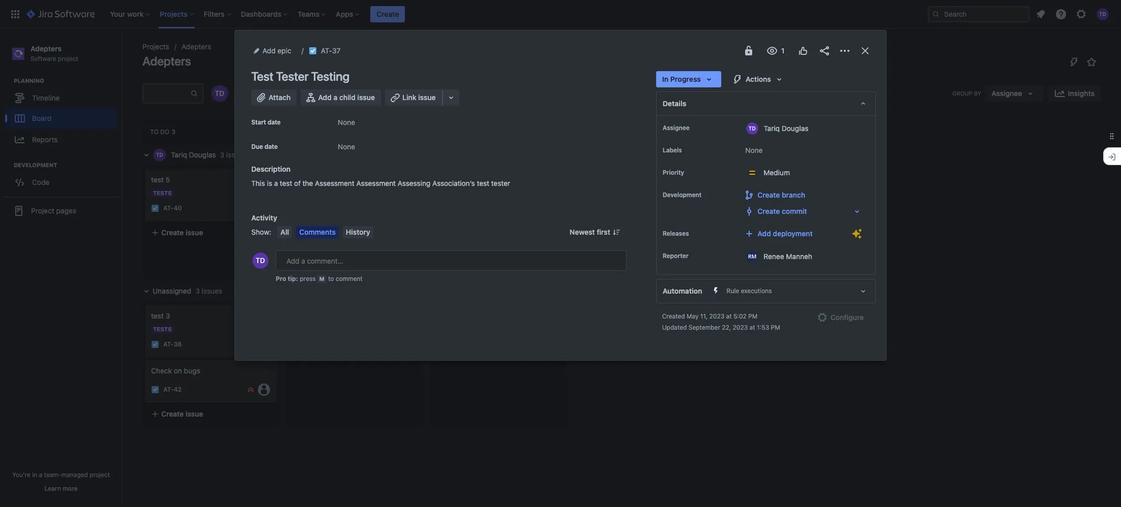 Task type: vqa. For each thing, say whether or not it's contained in the screenshot.
middle Add
yes



Task type: locate. For each thing, give the bounding box(es) containing it.
create issue button
[[145, 224, 277, 242], [145, 405, 277, 424]]

1 horizontal spatial a
[[274, 179, 278, 188]]

comment
[[336, 275, 363, 283]]

create issue down 42
[[161, 410, 203, 419]]

add deployment button
[[741, 226, 865, 242]]

link
[[402, 93, 416, 102]]

at- inside "link"
[[163, 386, 174, 394]]

issue
[[357, 93, 375, 102], [418, 93, 436, 102], [186, 228, 203, 237], [186, 410, 203, 419]]

to
[[328, 275, 334, 283]]

test tester testing
[[251, 69, 350, 83], [295, 176, 357, 184]]

0 vertical spatial tester
[[276, 69, 309, 83]]

3 right unassigned
[[195, 287, 200, 296]]

at-37 link
[[321, 45, 341, 57]]

assessment left assessing
[[356, 179, 396, 188]]

1 horizontal spatial at
[[750, 324, 755, 332]]

add inside dropdown button
[[758, 229, 771, 238]]

test left tester
[[477, 179, 489, 188]]

created
[[662, 313, 685, 321]]

test left 5
[[151, 176, 164, 184]]

at- inside "link"
[[163, 205, 174, 212]]

test left 8
[[295, 221, 307, 229]]

create issue
[[161, 228, 203, 237], [161, 410, 203, 419]]

1 vertical spatial create issue
[[161, 410, 203, 419]]

adepters inside adepters software project
[[31, 44, 62, 53]]

testing
[[311, 69, 350, 83], [333, 176, 357, 184]]

3
[[220, 151, 224, 159], [195, 287, 200, 296], [166, 312, 170, 321]]

1 horizontal spatial test
[[295, 176, 308, 184]]

1 vertical spatial a
[[274, 179, 278, 188]]

1 vertical spatial issues
[[202, 287, 222, 296]]

2 assessment from the left
[[356, 179, 396, 188]]

add up renee
[[758, 229, 771, 238]]

issues
[[226, 151, 247, 159], [202, 287, 222, 296]]

timeline
[[32, 94, 60, 102]]

2 vertical spatial add
[[758, 229, 771, 238]]

1 vertical spatial 2023
[[733, 324, 748, 332]]

37
[[332, 46, 341, 55]]

test tester testing dialog
[[235, 31, 886, 361]]

test for test 5
[[151, 176, 164, 184]]

learn more button
[[44, 485, 78, 494]]

create branch link
[[741, 187, 852, 204]]

project
[[58, 55, 78, 62], [90, 472, 110, 479]]

automation
[[663, 287, 702, 296]]

test tester testing inside dialog
[[251, 69, 350, 83]]

create commit
[[758, 207, 807, 216]]

september
[[689, 324, 720, 332]]

search image
[[932, 10, 940, 18]]

0 vertical spatial test tester testing
[[251, 69, 350, 83]]

tariq for tariq douglas 3 issues
[[171, 151, 187, 159]]

adepters up software
[[31, 44, 62, 53]]

created may 11, 2023 at 5:02 pm updated september 22, 2023 at 1:53 pm
[[662, 313, 780, 332]]

assignee: tariq douglas image
[[258, 202, 270, 215]]

create inside create branch link
[[758, 191, 780, 199]]

a right is
[[274, 179, 278, 188]]

project right the managed
[[90, 472, 110, 479]]

pm right 1:53
[[771, 324, 780, 332]]

add inside "button"
[[318, 93, 332, 102]]

comments
[[299, 228, 336, 237]]

0 horizontal spatial tester
[[276, 69, 309, 83]]

task image left at-42 "link"
[[151, 386, 159, 394]]

0 vertical spatial douglas
[[782, 124, 809, 133]]

task image left at-38 link
[[151, 341, 159, 349]]

highest image
[[247, 386, 255, 394]]

issues left due
[[226, 151, 247, 159]]

0 vertical spatial test
[[251, 69, 273, 83]]

tip:
[[288, 275, 298, 283]]

1 horizontal spatial 3
[[195, 287, 200, 296]]

development pin to top. only you can see pinned fields. image
[[704, 191, 712, 199]]

0 vertical spatial tariq
[[764, 124, 780, 133]]

1 horizontal spatial tariq
[[764, 124, 780, 133]]

insights image
[[1054, 88, 1066, 100]]

deployment
[[773, 229, 813, 238]]

check
[[151, 367, 172, 375]]

date right start
[[268, 119, 281, 126]]

testing up add a child issue "button"
[[311, 69, 350, 83]]

1 vertical spatial task image
[[151, 341, 159, 349]]

add inside popup button
[[263, 46, 276, 55]]

0 vertical spatial a
[[334, 93, 338, 102]]

testing inside dialog
[[311, 69, 350, 83]]

unassigned image
[[258, 384, 270, 396]]

date for start date
[[268, 119, 281, 126]]

date right due
[[265, 143, 278, 151]]

0 vertical spatial task image
[[151, 205, 159, 213]]

due date
[[251, 143, 278, 151]]

labels
[[663, 147, 682, 154]]

at- down check
[[163, 386, 174, 394]]

1 vertical spatial create issue button
[[145, 405, 277, 424]]

tariq inside test tester testing dialog
[[764, 124, 780, 133]]

task image
[[151, 205, 159, 213], [151, 341, 159, 349]]

none
[[338, 118, 355, 127], [338, 142, 355, 151], [746, 146, 763, 155]]

douglas inside test tester testing dialog
[[782, 124, 809, 133]]

0 vertical spatial pm
[[748, 313, 758, 321]]

0 vertical spatial issues
[[226, 151, 247, 159]]

0 horizontal spatial task image
[[151, 386, 159, 394]]

task image
[[309, 47, 317, 55], [295, 240, 303, 248], [151, 386, 159, 394]]

issues right unassigned
[[202, 287, 222, 296]]

test down unassigned
[[151, 312, 164, 321]]

more
[[63, 485, 78, 493]]

0 vertical spatial create issue button
[[145, 224, 277, 242]]

rule executions
[[727, 287, 772, 295]]

create issue button down 40
[[145, 224, 277, 242]]

at- for 40
[[163, 205, 174, 212]]

a left child
[[334, 93, 338, 102]]

1 vertical spatial testing
[[333, 176, 357, 184]]

in
[[662, 75, 669, 83]]

0 horizontal spatial 3
[[166, 312, 170, 321]]

tariq down details element
[[764, 124, 780, 133]]

vote options: no one has voted for this issue yet. image
[[797, 45, 809, 57]]

0 horizontal spatial a
[[39, 472, 42, 479]]

team-
[[44, 472, 61, 479]]

test
[[251, 69, 273, 83], [295, 176, 308, 184]]

you're
[[12, 472, 30, 479]]

2023
[[710, 313, 725, 321], [733, 324, 748, 332]]

1 vertical spatial date
[[265, 143, 278, 151]]

testing right the
[[333, 176, 357, 184]]

task image down test 8
[[295, 240, 303, 248]]

m
[[319, 276, 325, 282]]

add epic
[[263, 46, 291, 55]]

2 horizontal spatial add
[[758, 229, 771, 238]]

create banner
[[0, 0, 1121, 28]]

40
[[174, 205, 182, 212]]

1 horizontal spatial douglas
[[782, 124, 809, 133]]

0 horizontal spatial project
[[58, 55, 78, 62]]

1 vertical spatial task image
[[295, 240, 303, 248]]

22,
[[722, 324, 731, 332]]

software
[[31, 55, 56, 62]]

1 vertical spatial tariq
[[171, 151, 187, 159]]

1 horizontal spatial add
[[318, 93, 332, 102]]

test
[[151, 176, 164, 184], [280, 179, 292, 188], [477, 179, 489, 188], [295, 221, 307, 229], [151, 312, 164, 321]]

2 vertical spatial 3
[[166, 312, 170, 321]]

menu bar inside test tester testing dialog
[[275, 226, 375, 239]]

tariq
[[764, 124, 780, 133], [171, 151, 187, 159]]

start
[[251, 119, 266, 126]]

branch
[[782, 191, 806, 199]]

1 vertical spatial add
[[318, 93, 332, 102]]

menu bar
[[275, 226, 375, 239]]

2 horizontal spatial task image
[[309, 47, 317, 55]]

create branch
[[758, 191, 806, 199]]

at left 5:02
[[726, 313, 732, 321]]

managed
[[61, 472, 88, 479]]

test 8
[[295, 221, 314, 229]]

board link
[[5, 108, 117, 129]]

association's
[[432, 179, 475, 188]]

0 horizontal spatial tariq
[[171, 151, 187, 159]]

test tester testing up attach
[[251, 69, 350, 83]]

code
[[32, 178, 50, 187]]

close image
[[859, 45, 872, 57]]

unassigned
[[153, 287, 191, 296]]

start date
[[251, 119, 281, 126]]

3 down unassigned
[[166, 312, 170, 321]]

0 horizontal spatial at
[[726, 313, 732, 321]]

task image left at-37 link
[[309, 47, 317, 55]]

test right is
[[295, 176, 308, 184]]

2 task image from the top
[[151, 341, 159, 349]]

1 task image from the top
[[151, 205, 159, 213]]

insights button
[[1048, 85, 1101, 102]]

0 horizontal spatial douglas
[[189, 151, 216, 159]]

0 horizontal spatial assessment
[[315, 179, 354, 188]]

project
[[31, 206, 54, 215]]

1 vertical spatial tester
[[310, 176, 331, 184]]

at- for 37
[[321, 46, 332, 55]]

3 for test 3
[[166, 312, 170, 321]]

test up attach button at the left top
[[251, 69, 273, 83]]

1 horizontal spatial task image
[[295, 240, 303, 248]]

at
[[726, 313, 732, 321], [750, 324, 755, 332]]

0 vertical spatial create issue
[[161, 228, 203, 237]]

jira software image
[[26, 8, 95, 20], [26, 8, 95, 20]]

project right software
[[58, 55, 78, 62]]

is
[[267, 179, 272, 188]]

douglas for tariq douglas 3 issues
[[189, 151, 216, 159]]

2023 right the 11,
[[710, 313, 725, 321]]

2023 down 5:02
[[733, 324, 748, 332]]

at- for 38
[[163, 341, 174, 349]]

1 horizontal spatial issues
[[226, 151, 247, 159]]

0 vertical spatial 2023
[[710, 313, 725, 321]]

1 vertical spatial test tester testing
[[295, 176, 357, 184]]

1 vertical spatial pm
[[771, 324, 780, 332]]

1 horizontal spatial pm
[[771, 324, 780, 332]]

1 vertical spatial douglas
[[189, 151, 216, 159]]

attach
[[269, 93, 291, 102]]

at- inside test tester testing dialog
[[321, 46, 332, 55]]

tester up attach
[[276, 69, 309, 83]]

at left 1:53
[[750, 324, 755, 332]]

link web pages and more image
[[445, 92, 457, 104]]

a right in
[[39, 472, 42, 479]]

primary element
[[6, 0, 928, 28]]

create inside create button
[[377, 9, 399, 18]]

menu bar containing all
[[275, 226, 375, 239]]

project inside adepters software project
[[58, 55, 78, 62]]

1 vertical spatial 3
[[195, 287, 200, 296]]

rule
[[727, 287, 739, 295]]

at- down 5
[[163, 205, 174, 212]]

projects
[[142, 42, 169, 51]]

tester inside dialog
[[276, 69, 309, 83]]

group
[[953, 90, 973, 97]]

in progress button
[[656, 71, 721, 88]]

at-42
[[163, 386, 182, 394]]

1 horizontal spatial assessment
[[356, 179, 396, 188]]

add a child issue
[[318, 93, 375, 102]]

on
[[174, 367, 182, 375]]

0 vertical spatial testing
[[311, 69, 350, 83]]

add left child
[[318, 93, 332, 102]]

at-42 link
[[163, 386, 182, 394]]

details
[[663, 99, 687, 108]]

add left epic
[[263, 46, 276, 55]]

learn
[[44, 485, 61, 493]]

0 vertical spatial date
[[268, 119, 281, 126]]

tariq douglas 3 issues
[[171, 151, 247, 159]]

Search this board text field
[[143, 84, 190, 103]]

task image left at-40 "link"
[[151, 205, 159, 213]]

show:
[[251, 228, 271, 237]]

commit
[[782, 207, 807, 216]]

create issue down 40
[[161, 228, 203, 237]]

at- up check
[[163, 341, 174, 349]]

3 left due
[[220, 151, 224, 159]]

add epic button
[[251, 45, 294, 57]]

create issue button down 42
[[145, 405, 277, 424]]

0 vertical spatial project
[[58, 55, 78, 62]]

assessment right the
[[315, 179, 354, 188]]

1 horizontal spatial tester
[[310, 176, 331, 184]]

profile image of tariq douglas image
[[252, 253, 269, 269]]

test tester testing up 8
[[295, 176, 357, 184]]

0 horizontal spatial add
[[263, 46, 276, 55]]

0 horizontal spatial test
[[251, 69, 273, 83]]

0 vertical spatial add
[[263, 46, 276, 55]]

issue inside "button"
[[357, 93, 375, 102]]

0 vertical spatial task image
[[309, 47, 317, 55]]

at- left copy link to issue image
[[321, 46, 332, 55]]

tariq down 'to do' element
[[171, 151, 187, 159]]

tester right of
[[310, 176, 331, 184]]

2 vertical spatial a
[[39, 472, 42, 479]]

1 create issue from the top
[[161, 228, 203, 237]]

0 vertical spatial at
[[726, 313, 732, 321]]

tester
[[491, 179, 510, 188]]

1 horizontal spatial project
[[90, 472, 110, 479]]

0 vertical spatial 3
[[220, 151, 224, 159]]

2 horizontal spatial a
[[334, 93, 338, 102]]

share image
[[819, 45, 831, 57]]

pm right 5:02
[[748, 313, 758, 321]]



Task type: describe. For each thing, give the bounding box(es) containing it.
5:02
[[734, 313, 747, 321]]

the
[[303, 179, 313, 188]]

issue inside button
[[418, 93, 436, 102]]

task image for at-38
[[151, 341, 159, 349]]

none for due date
[[338, 142, 355, 151]]

to
[[150, 128, 159, 136]]

date for due date
[[265, 143, 278, 151]]

tariq douglas image
[[212, 85, 228, 102]]

of
[[294, 179, 301, 188]]

manneh
[[786, 252, 813, 261]]

link issue button
[[385, 90, 443, 106]]

description
[[251, 165, 291, 173]]

details element
[[656, 92, 876, 116]]

epic
[[278, 46, 291, 55]]

1 create issue button from the top
[[145, 224, 277, 242]]

test 3
[[151, 312, 170, 321]]

add for add a child issue
[[318, 93, 332, 102]]

renee manneh
[[764, 252, 813, 261]]

all
[[281, 228, 289, 237]]

development
[[14, 162, 57, 169]]

activity
[[251, 214, 277, 222]]

Search field
[[928, 6, 1030, 22]]

link issue
[[402, 93, 436, 102]]

test 5
[[151, 176, 170, 184]]

1 vertical spatial at
[[750, 324, 755, 332]]

a inside "button"
[[334, 93, 338, 102]]

newest first image
[[612, 228, 621, 237]]

press
[[300, 275, 316, 283]]

group by
[[953, 90, 982, 97]]

tariq douglas
[[764, 124, 809, 133]]

this
[[251, 179, 265, 188]]

attach button
[[251, 90, 297, 106]]

reporter pin to top. only you can see pinned fields. image
[[691, 252, 699, 260]]

development group
[[5, 161, 122, 196]]

create commit button
[[741, 204, 865, 220]]

douglas for tariq douglas
[[782, 124, 809, 133]]

add deployment
[[758, 229, 813, 238]]

adepters down projects link
[[142, 54, 191, 68]]

automation element
[[656, 279, 876, 304]]

at-37
[[321, 46, 341, 55]]

2 create issue button from the top
[[145, 405, 277, 424]]

11,
[[701, 313, 708, 321]]

renee
[[764, 252, 784, 261]]

adepters link
[[182, 41, 211, 53]]

history
[[346, 228, 370, 237]]

add for add deployment
[[758, 229, 771, 238]]

unassigned 3 issues
[[153, 287, 222, 296]]

executions
[[741, 287, 772, 295]]

2 create issue from the top
[[161, 410, 203, 419]]

reports link
[[5, 129, 117, 151]]

you're in a team-managed project
[[12, 472, 110, 479]]

1 assessment from the left
[[315, 179, 354, 188]]

1:53
[[757, 324, 769, 332]]

a for the
[[274, 179, 278, 188]]

add a child issue button
[[301, 90, 381, 106]]

add for add epic
[[263, 46, 276, 55]]

at-40
[[163, 205, 182, 212]]

adepters software project
[[31, 44, 78, 62]]

2 vertical spatial task image
[[151, 386, 159, 394]]

check on bugs
[[151, 367, 200, 375]]

newest first
[[570, 228, 610, 237]]

8
[[309, 221, 314, 229]]

project pages
[[31, 206, 76, 215]]

newest first button
[[564, 226, 627, 239]]

code link
[[5, 173, 117, 193]]

0 horizontal spatial 2023
[[710, 313, 725, 321]]

at- for 42
[[163, 386, 174, 394]]

0 horizontal spatial pm
[[748, 313, 758, 321]]

actions image
[[839, 45, 851, 57]]

0 horizontal spatial issues
[[202, 287, 222, 296]]

star adepters image
[[1086, 56, 1098, 68]]

adepters right projects
[[182, 42, 211, 51]]

planning group
[[5, 77, 122, 154]]

to do
[[150, 128, 169, 136]]

actions button
[[726, 71, 792, 88]]

1 vertical spatial test
[[295, 176, 308, 184]]

a for project
[[39, 472, 42, 479]]

project pages link
[[4, 201, 118, 221]]

reporter
[[663, 252, 689, 260]]

pro tip: press m to comment
[[276, 275, 363, 283]]

updated
[[662, 324, 687, 332]]

no restrictions image
[[743, 45, 755, 57]]

bugs
[[184, 367, 200, 375]]

tariq for tariq douglas
[[764, 124, 780, 133]]

comments button
[[296, 226, 339, 239]]

pages
[[56, 206, 76, 215]]

1 horizontal spatial 2023
[[733, 324, 748, 332]]

actions
[[746, 75, 771, 83]]

insights
[[1068, 89, 1095, 98]]

child
[[339, 93, 356, 102]]

board
[[32, 114, 51, 123]]

all button
[[277, 226, 292, 239]]

due
[[251, 143, 263, 151]]

by
[[974, 90, 982, 97]]

42
[[174, 386, 182, 394]]

5
[[166, 176, 170, 184]]

Add a comment… field
[[276, 251, 627, 271]]

2 horizontal spatial 3
[[220, 151, 224, 159]]

in
[[32, 472, 37, 479]]

pro
[[276, 275, 286, 283]]

in progress
[[662, 75, 701, 83]]

test inside test tester testing dialog
[[251, 69, 273, 83]]

test for test 8
[[295, 221, 307, 229]]

timeline link
[[5, 88, 117, 108]]

create button
[[371, 6, 405, 22]]

3 for unassigned 3 issues
[[195, 287, 200, 296]]

development
[[663, 191, 702, 199]]

assessing
[[398, 179, 431, 188]]

copy link to issue image
[[339, 46, 347, 54]]

open create commit dropdown image
[[851, 206, 863, 218]]

planning
[[14, 77, 44, 84]]

at-38 link
[[163, 341, 182, 349]]

priority
[[663, 169, 684, 177]]

create inside create commit dropdown button
[[758, 207, 780, 216]]

do
[[160, 128, 169, 136]]

test left of
[[280, 179, 292, 188]]

to do element
[[150, 128, 177, 136]]

test for test 3
[[151, 312, 164, 321]]

automations menu button icon image
[[1068, 56, 1081, 68]]

at-40 link
[[163, 204, 182, 213]]

1 vertical spatial project
[[90, 472, 110, 479]]

task image for at-40
[[151, 205, 159, 213]]

priority pin to top. only you can see pinned fields. image
[[686, 169, 695, 177]]

none for labels
[[746, 146, 763, 155]]



